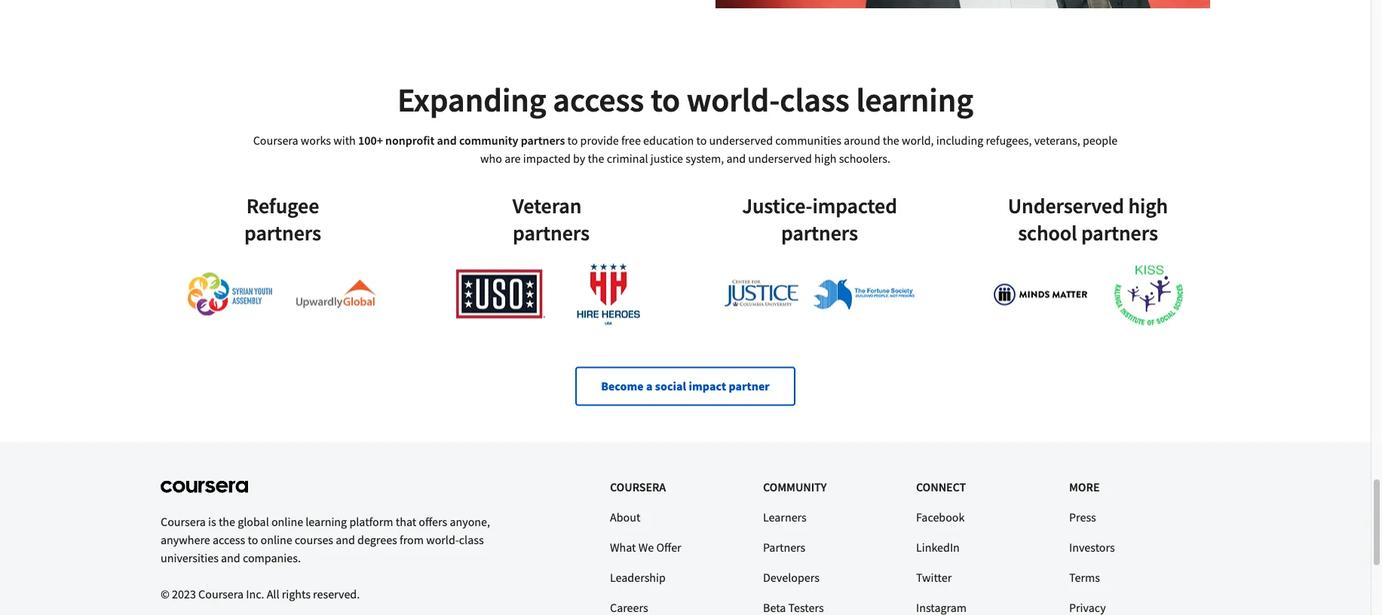 Task type: locate. For each thing, give the bounding box(es) containing it.
1 vertical spatial underserved
[[748, 151, 812, 166]]

partners down justice-
[[781, 219, 858, 246]]

we
[[639, 540, 654, 555]]

online
[[271, 514, 303, 529], [261, 532, 292, 547]]

1 horizontal spatial access
[[553, 79, 644, 121]]

system,
[[686, 151, 724, 166]]

companies.
[[243, 550, 301, 565]]

0 vertical spatial the
[[883, 133, 900, 148]]

partners right community
[[521, 133, 565, 148]]

1 vertical spatial learning
[[306, 514, 347, 529]]

partners down underserved
[[1081, 219, 1158, 246]]

0 vertical spatial access
[[553, 79, 644, 121]]

class
[[780, 79, 850, 121], [459, 532, 484, 547]]

coursera for coursera works with 100+ nonprofit and community partners
[[253, 133, 298, 148]]

access inside coursera is the global online learning platform that offers anyone, anywhere access to online courses and degrees from world-class universities and companies.
[[213, 532, 245, 547]]

what we offer link
[[610, 540, 681, 555]]

the right 'is'
[[219, 514, 235, 529]]

impacted
[[523, 151, 571, 166], [813, 192, 897, 219]]

0 vertical spatial coursera
[[253, 133, 298, 148]]

2 vertical spatial coursera
[[198, 587, 244, 602]]

1 vertical spatial access
[[213, 532, 245, 547]]

world,
[[902, 133, 934, 148]]

the right by
[[588, 151, 604, 166]]

community
[[763, 480, 827, 495]]

to
[[651, 79, 680, 121], [568, 133, 578, 148], [696, 133, 707, 148], [248, 532, 258, 547]]

1 vertical spatial coursera
[[161, 514, 206, 529]]

around
[[844, 133, 880, 148]]

0 vertical spatial class
[[780, 79, 850, 121]]

impacted inside justice-impacted partners
[[813, 192, 897, 219]]

coursera for government image
[[716, 0, 1210, 8]]

impacted left by
[[523, 151, 571, 166]]

1 horizontal spatial world-
[[687, 79, 780, 121]]

0 horizontal spatial class
[[459, 532, 484, 547]]

partners inside veteran partners
[[513, 219, 590, 246]]

world-
[[687, 79, 780, 121], [426, 532, 459, 547]]

coursera up anywhere
[[161, 514, 206, 529]]

2023
[[172, 587, 196, 602]]

that
[[396, 514, 416, 529]]

learners link
[[763, 510, 807, 525]]

access down 'is'
[[213, 532, 245, 547]]

with
[[334, 133, 356, 148]]

1 vertical spatial impacted
[[813, 192, 897, 219]]

education
[[643, 133, 694, 148]]

1 horizontal spatial learning
[[856, 79, 974, 121]]

more
[[1069, 480, 1100, 495]]

access
[[553, 79, 644, 121], [213, 532, 245, 547]]

underserved
[[709, 133, 773, 148], [748, 151, 812, 166]]

0 vertical spatial learning
[[856, 79, 974, 121]]

and right nonprofit
[[437, 133, 457, 148]]

impacted down schoolers.
[[813, 192, 897, 219]]

partners down veteran
[[513, 219, 590, 246]]

0 horizontal spatial learning
[[306, 514, 347, 529]]

terms
[[1069, 570, 1100, 585]]

world- down offers
[[426, 532, 459, 547]]

1 vertical spatial the
[[588, 151, 604, 166]]

linkedin
[[916, 540, 960, 555]]

provide
[[580, 133, 619, 148]]

the
[[883, 133, 900, 148], [588, 151, 604, 166], [219, 514, 235, 529]]

1 vertical spatial class
[[459, 532, 484, 547]]

coursera
[[610, 480, 666, 495]]

anywhere
[[161, 532, 210, 547]]

partners
[[521, 133, 565, 148], [244, 219, 321, 246], [513, 219, 590, 246], [781, 219, 858, 246], [1081, 219, 1158, 246]]

justice-impacted partners
[[742, 192, 897, 246]]

coursera
[[253, 133, 298, 148], [161, 514, 206, 529], [198, 587, 244, 602]]

justice partners image
[[725, 246, 915, 343]]

underserved up system,
[[709, 133, 773, 148]]

and
[[437, 133, 457, 148], [726, 151, 746, 166], [336, 532, 355, 547], [221, 550, 240, 565]]

learners
[[763, 510, 807, 525]]

expanding
[[397, 79, 546, 121]]

learning up world,
[[856, 79, 974, 121]]

2 vertical spatial the
[[219, 514, 235, 529]]

online up the courses
[[271, 514, 303, 529]]

coursera left works
[[253, 133, 298, 148]]

class down the anyone,
[[459, 532, 484, 547]]

1 horizontal spatial impacted
[[813, 192, 897, 219]]

0 horizontal spatial the
[[219, 514, 235, 529]]

1 horizontal spatial high
[[1128, 192, 1168, 219]]

partners link
[[763, 540, 806, 555]]

universities
[[161, 550, 219, 565]]

coursera image
[[161, 478, 248, 496]]

0 horizontal spatial high
[[814, 151, 837, 166]]

anyone,
[[450, 514, 490, 529]]

access up provide
[[553, 79, 644, 121]]

1 vertical spatial high
[[1128, 192, 1168, 219]]

coursera left inc. at the left of the page
[[198, 587, 244, 602]]

veteran partners image
[[456, 246, 646, 343]]

become
[[601, 379, 644, 394]]

0 horizontal spatial access
[[213, 532, 245, 547]]

courses
[[295, 532, 333, 547]]

the left world,
[[883, 133, 900, 148]]

underserved down communities
[[748, 151, 812, 166]]

partner
[[729, 379, 770, 394]]

coursera works with 100+ nonprofit and community partners
[[253, 133, 565, 148]]

reserved.
[[313, 587, 360, 602]]

to provide free education to underserved communities around the world, including refugees, veterans, people who are impacted by the criminal justice system, and underserved high schoolers.
[[480, 133, 1118, 166]]

by
[[573, 151, 585, 166]]

partners inside justice-impacted partners
[[781, 219, 858, 246]]

0 vertical spatial world-
[[687, 79, 780, 121]]

0 vertical spatial high
[[814, 151, 837, 166]]

0 horizontal spatial impacted
[[523, 151, 571, 166]]

learning up the courses
[[306, 514, 347, 529]]

learning inside coursera is the global online learning platform that offers anyone, anywhere access to online courses and degrees from world-class universities and companies.
[[306, 514, 347, 529]]

investors link
[[1069, 540, 1115, 555]]

developers
[[763, 570, 820, 585]]

and right system,
[[726, 151, 746, 166]]

coursera is the global online learning platform that offers anyone, anywhere access to online courses and degrees from world-class universities and companies.
[[161, 514, 490, 565]]

coursera inside coursera is the global online learning platform that offers anyone, anywhere access to online courses and degrees from world-class universities and companies.
[[161, 514, 206, 529]]

people
[[1083, 133, 1118, 148]]

become a social impact partner
[[601, 379, 770, 394]]

twitter
[[916, 570, 952, 585]]

from
[[400, 532, 424, 547]]

0 horizontal spatial world-
[[426, 532, 459, 547]]

school
[[1018, 219, 1077, 246]]

class up communities
[[780, 79, 850, 121]]

0 vertical spatial impacted
[[523, 151, 571, 166]]

coursera for coursera is the global online learning platform that offers anyone, anywhere access to online courses and degrees from world-class universities and companies.
[[161, 514, 206, 529]]

to down global
[[248, 532, 258, 547]]

1 vertical spatial world-
[[426, 532, 459, 547]]

what
[[610, 540, 636, 555]]

including
[[936, 133, 984, 148]]

leadership
[[610, 570, 666, 585]]

about link
[[610, 510, 640, 525]]

1 vertical spatial online
[[261, 532, 292, 547]]

2 horizontal spatial the
[[883, 133, 900, 148]]

and right universities
[[221, 550, 240, 565]]

offers
[[419, 514, 447, 529]]

world- up system,
[[687, 79, 780, 121]]

high
[[814, 151, 837, 166], [1128, 192, 1168, 219]]

0 vertical spatial underserved
[[709, 133, 773, 148]]

online up companies.
[[261, 532, 292, 547]]

learning
[[856, 79, 974, 121], [306, 514, 347, 529]]

impact
[[689, 379, 726, 394]]

class inside coursera is the global online learning platform that offers anyone, anywhere access to online courses and degrees from world-class universities and companies.
[[459, 532, 484, 547]]



Task type: vqa. For each thing, say whether or not it's contained in the screenshot.


Task type: describe. For each thing, give the bounding box(es) containing it.
veterans,
[[1034, 133, 1080, 148]]

about
[[610, 510, 640, 525]]

community
[[459, 133, 518, 148]]

rights
[[282, 587, 311, 602]]

offer
[[656, 540, 681, 555]]

inc.
[[246, 587, 264, 602]]

press link
[[1069, 510, 1096, 525]]

to up education
[[651, 79, 680, 121]]

what we offer
[[610, 540, 681, 555]]

veteran
[[513, 192, 582, 219]]

a
[[646, 379, 653, 394]]

100+
[[358, 133, 383, 148]]

become a social impact partner link
[[575, 367, 795, 406]]

partners inside the underserved high school partners
[[1081, 219, 1158, 246]]

learning for class
[[856, 79, 974, 121]]

refugee
[[246, 192, 319, 219]]

schoolers.
[[839, 151, 891, 166]]

and right the courses
[[336, 532, 355, 547]]

© 2023 coursera inc. all rights reserved.
[[161, 587, 360, 602]]

criminal
[[607, 151, 648, 166]]

developers link
[[763, 570, 820, 585]]

degrees
[[358, 532, 397, 547]]

to up system,
[[696, 133, 707, 148]]

impacted inside the to provide free education to underserved communities around the world, including refugees, veterans, people who are impacted by the criminal justice system, and underserved high schoolers.
[[523, 151, 571, 166]]

all
[[267, 587, 279, 602]]

veteran partners
[[513, 192, 590, 246]]

refugees,
[[986, 133, 1032, 148]]

press
[[1069, 510, 1096, 525]]

leadership link
[[610, 570, 666, 585]]

0 vertical spatial online
[[271, 514, 303, 529]]

are
[[505, 151, 521, 166]]

connect
[[916, 480, 966, 495]]

partners down refugee
[[244, 219, 321, 246]]

school partners image
[[993, 246, 1183, 343]]

become a social impact partner button
[[575, 367, 795, 406]]

nonprofit
[[385, 133, 435, 148]]

twitter link
[[916, 570, 952, 585]]

is
[[208, 514, 216, 529]]

expanding access to world-class learning
[[397, 79, 974, 121]]

to up by
[[568, 133, 578, 148]]

who
[[480, 151, 502, 166]]

1 horizontal spatial the
[[588, 151, 604, 166]]

facebook link
[[916, 510, 965, 525]]

global
[[238, 514, 269, 529]]

underserved high school partners
[[1008, 192, 1168, 246]]

platform
[[349, 514, 393, 529]]

refugee partners image
[[188, 246, 378, 343]]

high inside the to provide free education to underserved communities around the world, including refugees, veterans, people who are impacted by the criminal justice system, and underserved high schoolers.
[[814, 151, 837, 166]]

communities
[[775, 133, 842, 148]]

the inside coursera is the global online learning platform that offers anyone, anywhere access to online courses and degrees from world-class universities and companies.
[[219, 514, 235, 529]]

world- inside coursera is the global online learning platform that offers anyone, anywhere access to online courses and degrees from world-class universities and companies.
[[426, 532, 459, 547]]

to inside coursera is the global online learning platform that offers anyone, anywhere access to online courses and degrees from world-class universities and companies.
[[248, 532, 258, 547]]

justice-
[[742, 192, 813, 219]]

works
[[301, 133, 331, 148]]

free
[[621, 133, 641, 148]]

social
[[655, 379, 686, 394]]

linkedin link
[[916, 540, 960, 555]]

high inside the underserved high school partners
[[1128, 192, 1168, 219]]

facebook
[[916, 510, 965, 525]]

learning for online
[[306, 514, 347, 529]]

refugee partners
[[244, 192, 321, 246]]

©
[[161, 587, 170, 602]]

and inside the to provide free education to underserved communities around the world, including refugees, veterans, people who are impacted by the criminal justice system, and underserved high schoolers.
[[726, 151, 746, 166]]

underserved
[[1008, 192, 1124, 219]]

investors
[[1069, 540, 1115, 555]]

terms link
[[1069, 570, 1100, 585]]

justice
[[651, 151, 683, 166]]

1 horizontal spatial class
[[780, 79, 850, 121]]

partners
[[763, 540, 806, 555]]



